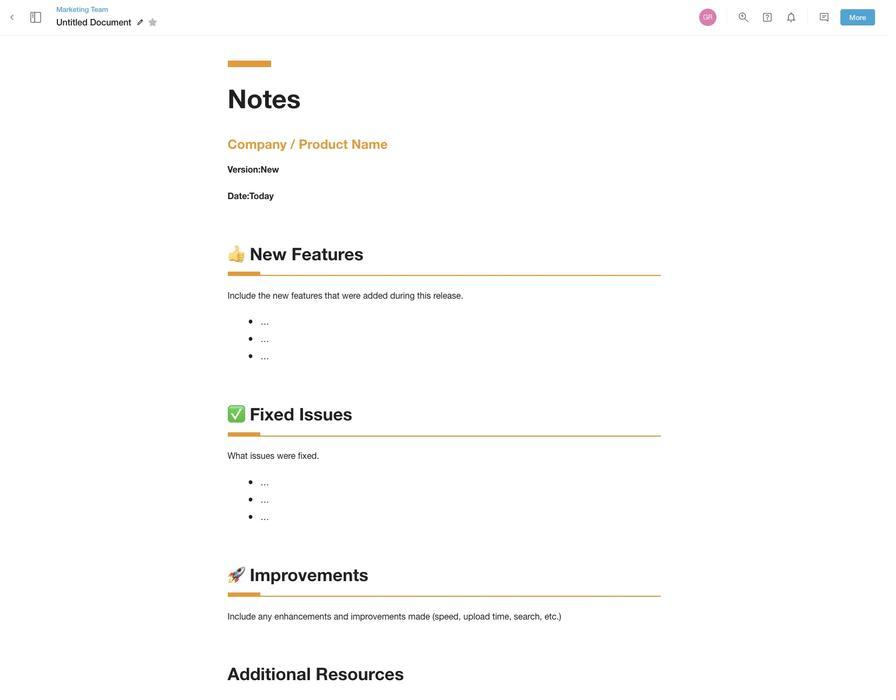 Task type: locate. For each thing, give the bounding box(es) containing it.
more button
[[841, 9, 876, 26]]

0 horizontal spatial were
[[277, 451, 296, 461]]

name
[[352, 136, 388, 152]]

release.
[[434, 291, 464, 300]]

notes
[[228, 83, 308, 114]]

untitled document
[[56, 17, 131, 27]]

search,
[[514, 612, 543, 622]]

features
[[291, 291, 323, 300]]

include for include the new features that were added during this release.
[[228, 291, 256, 300]]

etc.)
[[545, 612, 562, 622]]

include
[[228, 291, 256, 300], [228, 612, 256, 622]]

enhancements
[[275, 612, 332, 622]]

date:today
[[228, 191, 274, 201]]

and
[[334, 612, 349, 622]]

improvements
[[250, 565, 369, 585]]

🚀 improvements
[[228, 565, 369, 585]]

upload
[[464, 612, 490, 622]]

1 horizontal spatial were
[[342, 291, 361, 300]]

6 … from the top
[[261, 512, 269, 522]]

1 vertical spatial include
[[228, 612, 256, 622]]

✅ fixed issues
[[228, 404, 353, 425]]

were right that
[[342, 291, 361, 300]]

include left the
[[228, 291, 256, 300]]

2 include from the top
[[228, 612, 256, 622]]

…
[[261, 317, 269, 327], [261, 334, 269, 344], [261, 352, 269, 362], [261, 478, 269, 487], [261, 495, 269, 505], [261, 512, 269, 522]]

time,
[[493, 612, 512, 622]]

made
[[409, 612, 430, 622]]

include left any
[[228, 612, 256, 622]]

during
[[391, 291, 415, 300]]

(speed,
[[433, 612, 461, 622]]

the
[[258, 291, 271, 300]]

2 … from the top
[[261, 334, 269, 344]]

1 … from the top
[[261, 317, 269, 327]]

were
[[342, 291, 361, 300], [277, 451, 296, 461]]

untitled
[[56, 17, 88, 27]]

0 vertical spatial were
[[342, 291, 361, 300]]

0 vertical spatial include
[[228, 291, 256, 300]]

that
[[325, 291, 340, 300]]

company
[[228, 136, 287, 152]]

issues
[[299, 404, 353, 425]]

were left fixed.
[[277, 451, 296, 461]]

1 include from the top
[[228, 291, 256, 300]]

include for include any enhancements and improvements made (speed, upload time, search, etc.)
[[228, 612, 256, 622]]

improvements
[[351, 612, 406, 622]]

favorite image
[[146, 16, 159, 29]]

4 … from the top
[[261, 478, 269, 487]]

/
[[291, 136, 295, 152]]

additional
[[228, 664, 311, 685]]

more
[[850, 13, 867, 21]]

include any enhancements and improvements made (speed, upload time, search, etc.)
[[228, 612, 562, 622]]

new
[[250, 243, 287, 264]]

marketing team link
[[56, 4, 161, 14]]

fixed
[[250, 404, 295, 425]]

5 … from the top
[[261, 495, 269, 505]]

additional resources
[[228, 664, 404, 685]]

marketing team
[[56, 5, 108, 13]]

3 … from the top
[[261, 352, 269, 362]]

this
[[417, 291, 431, 300]]



Task type: describe. For each thing, give the bounding box(es) containing it.
gr button
[[698, 7, 719, 28]]

👍
[[228, 243, 245, 264]]

any
[[258, 612, 272, 622]]

version:new
[[228, 164, 279, 175]]

new
[[273, 291, 289, 300]]

1 vertical spatial were
[[277, 451, 296, 461]]

what
[[228, 451, 248, 461]]

marketing
[[56, 5, 89, 13]]

🚀
[[228, 565, 245, 585]]

issues
[[250, 451, 275, 461]]

fixed.
[[298, 451, 319, 461]]

document
[[90, 17, 131, 27]]

what issues were fixed.
[[228, 451, 319, 461]]

added
[[363, 291, 388, 300]]

👍 new features
[[228, 243, 364, 264]]

gr
[[704, 14, 713, 21]]

features
[[292, 243, 364, 264]]

product
[[299, 136, 348, 152]]

include the new features that were added during this release.
[[228, 291, 464, 300]]

resources
[[316, 664, 404, 685]]

✅
[[228, 404, 245, 425]]

company / product name
[[228, 136, 388, 152]]

team
[[91, 5, 108, 13]]



Task type: vqa. For each thing, say whether or not it's contained in the screenshot.
Workspace Description "text box"
no



